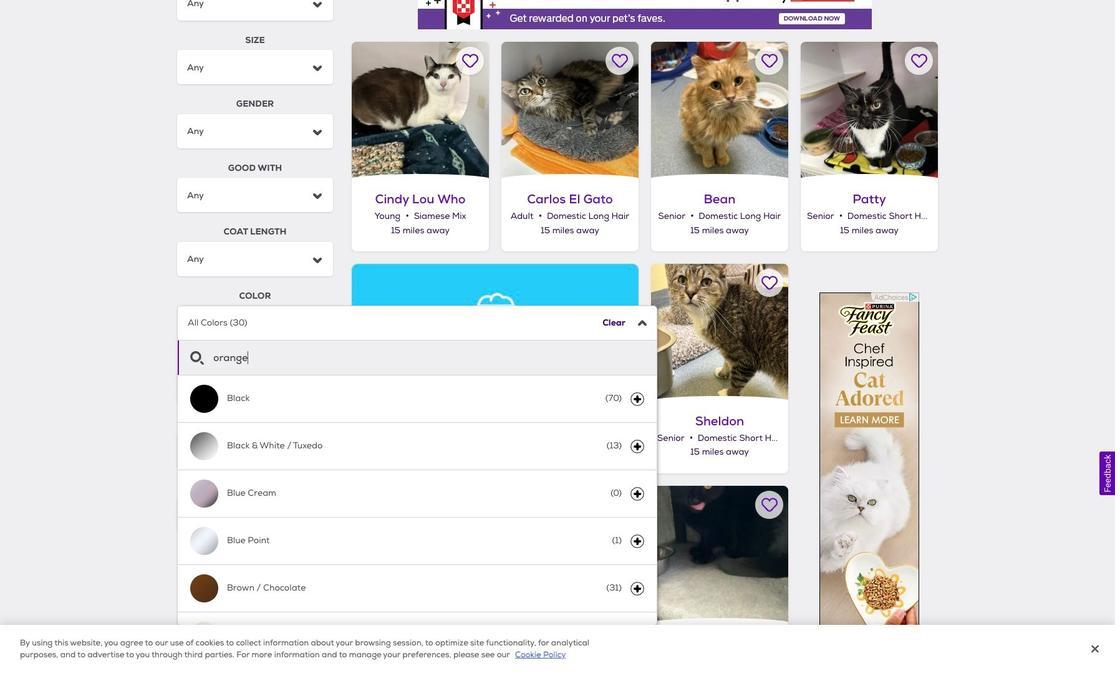 Task type: vqa. For each thing, say whether or not it's contained in the screenshot.
Carlos El Gato, adoptable Cat, Adult Male Domestic Long Hair, 15 miles away. image
yes



Task type: describe. For each thing, give the bounding box(es) containing it.
1 vertical spatial advertisement element
[[820, 292, 920, 667]]

Search By Color text field
[[178, 341, 657, 375]]

patty, adoptable cat, senior female domestic short hair, 15 miles away. image
[[801, 42, 938, 179]]



Task type: locate. For each thing, give the bounding box(es) containing it.
None text field
[[177, 561, 333, 596]]

lancelot, adoptable cat, young male domestic short hair, 15 miles away. image
[[352, 486, 489, 623]]

list box
[[178, 376, 657, 660]]

cindy lou who, adoptable cat, young female siamese mix, 15 miles away. image
[[352, 42, 489, 179]]

sheldon, adoptable cat, senior male domestic short hair, 15 miles away. image
[[651, 264, 789, 401]]

0 vertical spatial advertisement element
[[418, 0, 872, 29]]

advertisement element
[[418, 0, 872, 29], [820, 292, 920, 667]]

carlos el gato, adoptable cat, adult male domestic long hair, 15 miles away. image
[[502, 42, 639, 179]]

privacy alert dialog
[[0, 625, 1116, 676]]

rusty, adoptable cat, kitten male domestic short hair, 15 miles away. image
[[651, 486, 789, 623]]

bean, adoptable cat, senior male domestic long hair, 15 miles away. image
[[651, 42, 789, 179]]



